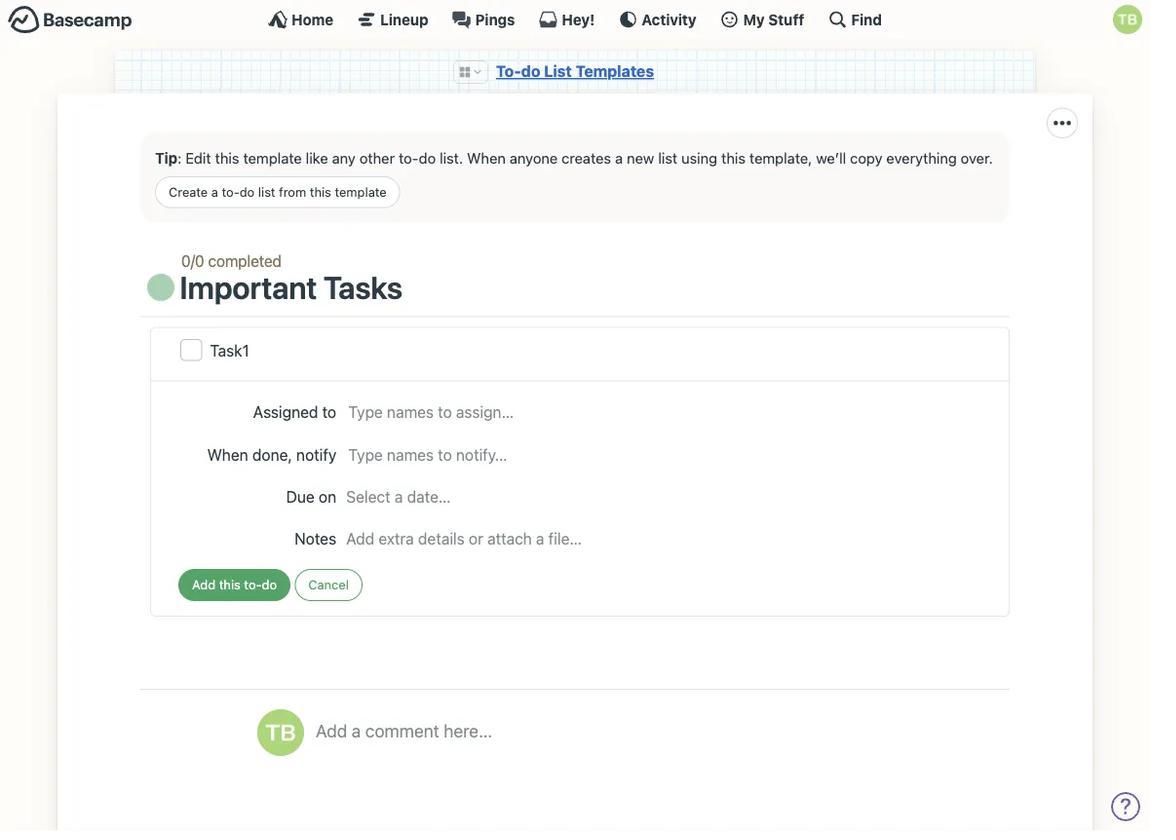 Task type: locate. For each thing, give the bounding box(es) containing it.
1 horizontal spatial list
[[658, 149, 678, 166]]

list right new
[[658, 149, 678, 166]]

lineup
[[380, 11, 429, 28]]

1 vertical spatial a
[[211, 185, 218, 199]]

1 vertical spatial when
[[207, 445, 248, 464]]

to-
[[399, 149, 419, 166], [222, 185, 240, 199]]

important
[[180, 269, 317, 306]]

0 horizontal spatial do
[[240, 185, 255, 199]]

template
[[243, 149, 302, 166], [335, 185, 387, 199]]

0 vertical spatial when
[[467, 149, 506, 166]]

0 horizontal spatial when
[[207, 445, 248, 464]]

0 vertical spatial to-
[[399, 149, 419, 166]]

2 horizontal spatial do
[[521, 62, 541, 80]]

list
[[658, 149, 678, 166], [258, 185, 275, 199]]

0 vertical spatial template
[[243, 149, 302, 166]]

a for create a to-do list from this template
[[211, 185, 218, 199]]

template up create a to-do list from this template
[[243, 149, 302, 166]]

when done, notify
[[207, 445, 337, 464]]

assigned
[[253, 403, 318, 422]]

create a to-do list from this template link
[[155, 176, 400, 208]]

list
[[544, 62, 572, 80]]

everything
[[887, 149, 957, 166]]

To-do name text field
[[210, 339, 995, 364]]

Due on text field
[[346, 485, 982, 508]]

1 vertical spatial do
[[419, 149, 436, 166]]

hey!
[[562, 11, 595, 28]]

0 horizontal spatial tim burton image
[[257, 710, 304, 756]]

activity link
[[618, 10, 697, 29]]

2 vertical spatial a
[[352, 721, 361, 742]]

template,
[[750, 149, 813, 166]]

a inside 'add a comment here…' button
[[352, 721, 361, 742]]

1 horizontal spatial a
[[352, 721, 361, 742]]

do left list.
[[419, 149, 436, 166]]

0 horizontal spatial list
[[258, 185, 275, 199]]

to- right create
[[222, 185, 240, 199]]

list left from
[[258, 185, 275, 199]]

add
[[316, 721, 347, 742]]

1 horizontal spatial when
[[467, 149, 506, 166]]

a right add
[[352, 721, 361, 742]]

do left the list
[[521, 62, 541, 80]]

template down other
[[335, 185, 387, 199]]

0 horizontal spatial a
[[211, 185, 218, 199]]

add a comment here…
[[316, 721, 492, 742]]

tip
[[155, 149, 178, 166]]

over.
[[961, 149, 993, 166]]

1 vertical spatial to-
[[222, 185, 240, 199]]

this
[[215, 149, 239, 166], [722, 149, 746, 166], [310, 185, 331, 199]]

important tasks link
[[180, 269, 403, 306]]

0 vertical spatial do
[[521, 62, 541, 80]]

my stuff button
[[720, 10, 805, 29]]

0 vertical spatial list
[[658, 149, 678, 166]]

using
[[682, 149, 718, 166]]

add a comment here… button
[[316, 710, 991, 797]]

main element
[[0, 0, 1150, 38]]

0 vertical spatial a
[[615, 149, 623, 166]]

create a to-do list from this template
[[169, 185, 387, 199]]

my stuff
[[744, 11, 805, 28]]

0 horizontal spatial this
[[215, 149, 239, 166]]

to-do list templates
[[496, 62, 654, 80]]

do left from
[[240, 185, 255, 199]]

when right list.
[[467, 149, 506, 166]]

do
[[521, 62, 541, 80], [419, 149, 436, 166], [240, 185, 255, 199]]

this right edit
[[215, 149, 239, 166]]

switch accounts image
[[8, 5, 133, 35]]

hey! button
[[539, 10, 595, 29]]

Assigned to text field
[[346, 399, 982, 425]]

home
[[292, 11, 334, 28]]

0 horizontal spatial template
[[243, 149, 302, 166]]

when
[[467, 149, 506, 166], [207, 445, 248, 464]]

to- right other
[[399, 149, 419, 166]]

1 horizontal spatial do
[[419, 149, 436, 166]]

1 horizontal spatial tim burton image
[[1113, 5, 1143, 34]]

a right create
[[211, 185, 218, 199]]

find button
[[828, 10, 882, 29]]

stuff
[[769, 11, 805, 28]]

a
[[615, 149, 623, 166], [211, 185, 218, 199], [352, 721, 361, 742]]

None submit
[[178, 570, 291, 601]]

when left the done,
[[207, 445, 248, 464]]

we'll
[[816, 149, 846, 166]]

a inside create a to-do list from this template link
[[211, 185, 218, 199]]

1 horizontal spatial template
[[335, 185, 387, 199]]

this right from
[[310, 185, 331, 199]]

tim burton image
[[1113, 5, 1143, 34], [257, 710, 304, 756]]

1 vertical spatial tim burton image
[[257, 710, 304, 756]]

assigned to
[[253, 403, 337, 422]]

find
[[852, 11, 882, 28]]

1 horizontal spatial to-
[[399, 149, 419, 166]]

a left new
[[615, 149, 623, 166]]

from
[[279, 185, 306, 199]]

:
[[178, 149, 182, 166]]

this right using
[[722, 149, 746, 166]]

templates
[[576, 62, 654, 80]]

here…
[[444, 721, 492, 742]]



Task type: describe. For each thing, give the bounding box(es) containing it.
1 horizontal spatial this
[[310, 185, 331, 199]]

activity
[[642, 11, 697, 28]]

cancel
[[308, 578, 349, 593]]

create
[[169, 185, 208, 199]]

due
[[286, 487, 315, 506]]

1 vertical spatial template
[[335, 185, 387, 199]]

lineup link
[[357, 10, 429, 29]]

to-do list templates link
[[496, 62, 654, 80]]

edit
[[186, 149, 211, 166]]

a for add a comment here…
[[352, 721, 361, 742]]

2 horizontal spatial a
[[615, 149, 623, 166]]

1 vertical spatial list
[[258, 185, 275, 199]]

notify
[[296, 445, 337, 464]]

tip : edit this template like any other to-do list. when anyone creates a new list using this template, we'll copy everything over.
[[155, 149, 993, 166]]

like
[[306, 149, 328, 166]]

pings button
[[452, 10, 515, 29]]

important tasks
[[180, 269, 403, 306]]

to-
[[496, 62, 521, 80]]

0 vertical spatial tim burton image
[[1113, 5, 1143, 34]]

Notes text field
[[346, 527, 982, 551]]

tasks
[[324, 269, 403, 306]]

pings
[[475, 11, 515, 28]]

0/0
[[181, 252, 204, 271]]

due on
[[286, 487, 337, 506]]

to
[[322, 403, 337, 422]]

my
[[744, 11, 765, 28]]

0/0 completed link
[[181, 252, 282, 271]]

0/0 completed
[[181, 252, 282, 271]]

0 horizontal spatial to-
[[222, 185, 240, 199]]

home link
[[268, 10, 334, 29]]

copy
[[850, 149, 883, 166]]

any
[[332, 149, 356, 166]]

completed
[[208, 252, 282, 271]]

on
[[319, 487, 337, 506]]

2 vertical spatial do
[[240, 185, 255, 199]]

creates
[[562, 149, 611, 166]]

new
[[627, 149, 655, 166]]

done,
[[252, 445, 292, 464]]

comment
[[365, 721, 440, 742]]

cancel button
[[295, 570, 363, 601]]

2 horizontal spatial this
[[722, 149, 746, 166]]

anyone
[[510, 149, 558, 166]]

list.
[[440, 149, 463, 166]]

other
[[360, 149, 395, 166]]

notes
[[295, 530, 337, 548]]

When done, notify text field
[[346, 442, 982, 468]]



Task type: vqa. For each thing, say whether or not it's contained in the screenshot.
the following to the bottom
no



